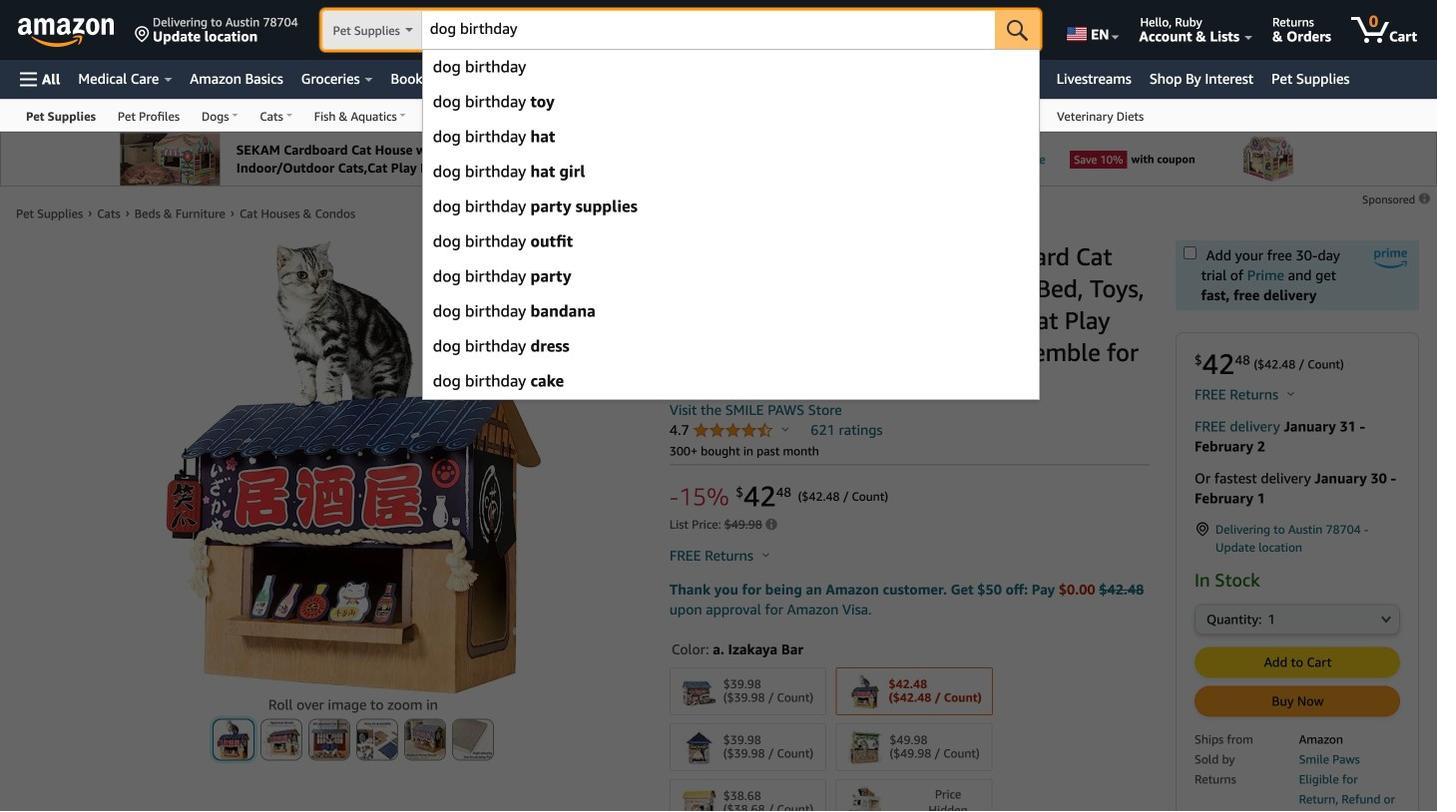 Task type: describe. For each thing, give the bounding box(es) containing it.
d. pancake shop image
[[847, 729, 883, 765]]

b. onsen hotel image
[[680, 673, 716, 709]]

e. ice cream truck image
[[847, 785, 883, 811]]

a. izakaya bar image
[[847, 673, 883, 709]]

dropdown image
[[1381, 615, 1391, 623]]



Task type: vqa. For each thing, say whether or not it's contained in the screenshot.
e. Ice Cream Truck image at the right bottom
yes



Task type: locate. For each thing, give the bounding box(es) containing it.
option group
[[663, 663, 1150, 811]]

amazon image
[[18, 18, 115, 48]]

None search field
[[322, 10, 1040, 52]]

Search Amazon text field
[[422, 11, 995, 49]]

None submit
[[995, 10, 1040, 50]]

amazon prime logo image
[[1374, 248, 1407, 268]]

none search field inside navigation navigation
[[322, 10, 1040, 52]]

none submit inside navigation navigation
[[995, 10, 1040, 50]]

e. flower shop image
[[680, 785, 716, 811]]

learn more about amazon pricing and savings image
[[765, 519, 777, 533]]

c. paws psychic image
[[680, 729, 716, 765]]

navigation navigation
[[0, 0, 1437, 400]]

None checkbox
[[1184, 246, 1197, 259]]

smile paws large sturdy cardboard cat house with scratcher, cat condo, bed, toys, izakaya bar for outdoor/indoor, cat play house &amp; home décor, easy to assemble for cats bunny small animals image
[[165, 241, 541, 695]]



